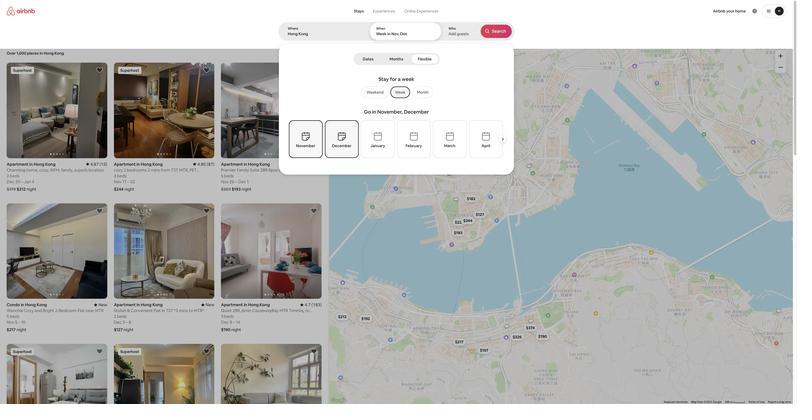Task type: vqa. For each thing, say whether or not it's contained in the screenshot.
1st Save this Experience image
no



Task type: describe. For each thing, give the bounding box(es) containing it.
4.85 out of 5 average rating,  87 reviews image
[[193, 162, 214, 167]]

$127 inside button
[[476, 212, 484, 217]]

4.85
[[198, 162, 206, 167]]

in inside group
[[372, 109, 376, 115]]

next
[[279, 167, 288, 173]]

weekend
[[367, 90, 384, 95]]

december inside button
[[332, 143, 351, 148]]

add to wishlist: apartment in hong kong image for (183)
[[311, 208, 317, 214]]

kong inside apartment in hong kong premier family suite 2br 8pax next to mtr tst k11 5 beds nov 26 – dec 1 $263 $193 night
[[260, 162, 270, 167]]

when
[[376, 26, 385, 31]]

3 beds dec 9 – 14 $190 night
[[221, 314, 241, 333]]

3 inside the apartment in hong kong stylish & convenient flat in tst *3 mins to mtr* 2 beds dec 3 – 8 $127 night
[[123, 320, 125, 325]]

who add guests
[[449, 26, 469, 36]]

1,000
[[16, 51, 26, 56]]

add to wishlist: apartment in hong kong image for (15)
[[96, 67, 103, 73]]

cozy,
[[39, 167, 49, 173]]

add to wishlist: apartment in hong kong image for (87)
[[203, 67, 210, 73]]

dec inside 3 beds dec 9 – 14 $190 night
[[221, 320, 229, 325]]

new for apartment in hong kong stylish & convenient flat in tst *3 mins to mtr* 2 beds dec 3 – 8 $127 night
[[206, 302, 214, 308]]

$217 button
[[453, 338, 466, 346]]

cozy
[[24, 308, 34, 313]]

shortcuts
[[676, 401, 688, 404]]

april
[[482, 143, 490, 148]]

– inside the apartment in hong kong stylish & convenient flat in tst *3 mins to mtr* 2 beds dec 3 – 8 $127 night
[[126, 320, 128, 325]]

4.87 out of 5 average rating,  15 reviews image
[[86, 162, 107, 167]]

apartment in hong kong charming home, cozy, wfh, family, superb location 2 beds dec 30 – jan 4 $319 $212 night
[[7, 162, 104, 192]]

flexible
[[418, 57, 432, 62]]

beds inside 3 beds nov 17 – 22 $244 night
[[117, 173, 127, 178]]

online experiences link
[[400, 6, 443, 17]]

tst inside apartment in hong kong premier family suite 2br 8pax next to mtr tst k11 5 beds nov 26 – dec 1 $263 $193 night
[[303, 167, 310, 173]]

group inside stay for a week group
[[360, 87, 433, 98]]

places
[[27, 51, 39, 56]]

apartment for premier
[[221, 162, 243, 167]]

$212 inside button
[[338, 314, 347, 319]]

april button
[[469, 120, 503, 158]]

night inside 3 beds dec 9 – 14 $190 night
[[231, 327, 241, 333]]

9
[[230, 320, 232, 325]]

dates
[[363, 57, 374, 62]]

4.87
[[90, 162, 99, 167]]

2-
[[55, 308, 59, 313]]

hong inside apartment in hong kong premier family suite 2br 8pax next to mtr tst k11 5 beds nov 26 – dec 1 $263 $193 night
[[248, 162, 259, 167]]

beds inside 3 beds dec 9 – 14 $190 night
[[224, 314, 234, 319]]

week inside group
[[395, 90, 405, 95]]

week
[[402, 76, 414, 82]]

near
[[86, 308, 94, 313]]

beds inside apartment in hong kong premier family suite 2br 8pax next to mtr tst k11 5 beds nov 26 – dec 1 $263 $193 night
[[224, 173, 234, 178]]

none search field containing stay for a week
[[279, 0, 514, 175]]

new place to stay image
[[94, 302, 107, 308]]

$228
[[455, 220, 464, 225]]

in inside condo in hong kong wanchai cozy and bright 2-bedroom flat near mtr 5 beds nov 5 – 10 $217 night
[[21, 302, 24, 308]]

jan
[[24, 179, 31, 184]]

nov inside 3 beds nov 17 – 22 $244 night
[[114, 179, 121, 184]]

dec inside when week in nov, dec
[[400, 31, 408, 36]]

over 1,000 places in hong kong
[[7, 51, 64, 56]]

$107 button
[[478, 347, 491, 354]]

1 horizontal spatial 5
[[15, 320, 17, 325]]

dec inside apartment in hong kong charming home, cozy, wfh, family, superb location 2 beds dec 30 – jan 4 $319 $212 night
[[7, 179, 14, 184]]

week inside when week in nov, dec
[[376, 31, 387, 36]]

3 beds nov 17 – 22 $244 night
[[114, 173, 135, 192]]

december button
[[325, 120, 359, 158]]

apartment in hong kong for 3 beds dec 9 – 14 $190 night
[[221, 302, 270, 308]]

$319
[[7, 186, 16, 192]]

condo
[[7, 302, 20, 308]]

8pax
[[269, 167, 278, 173]]

dec inside apartment in hong kong premier family suite 2br 8pax next to mtr tst k11 5 beds nov 26 – dec 1 $263 $193 night
[[238, 179, 246, 184]]

k11
[[311, 167, 317, 173]]

tab list inside "stays" tab panel
[[355, 53, 439, 65]]

$374 button
[[524, 324, 537, 332]]

wfh,
[[50, 167, 60, 173]]

to inside apartment in hong kong premier family suite 2br 8pax next to mtr tst k11 5 beds nov 26 – dec 1 $263 $193 night
[[288, 167, 293, 173]]

3 for 3 beds dec 9 – 14 $190 night
[[221, 314, 223, 319]]

– inside apartment in hong kong charming home, cozy, wfh, family, superb location 2 beds dec 30 – jan 4 $319 $212 night
[[21, 179, 23, 184]]

your
[[726, 9, 735, 14]]

3 for 3 beds nov 17 – 22 $244 night
[[114, 173, 116, 178]]

zoom in image
[[779, 54, 783, 58]]

location
[[89, 167, 104, 173]]

2 inside apartment in hong kong charming home, cozy, wfh, family, superb location 2 beds dec 30 – jan 4 $319 $212 night
[[7, 173, 9, 178]]

$212 inside apartment in hong kong charming home, cozy, wfh, family, superb location 2 beds dec 30 – jan 4 $319 $212 night
[[17, 186, 26, 192]]

flat inside condo in hong kong wanchai cozy and bright 2-bedroom flat near mtr 5 beds nov 5 – 10 $217 night
[[78, 308, 85, 313]]

in inside apartment in hong kong charming home, cozy, wfh, family, superb location 2 beds dec 30 – jan 4 $319 $212 night
[[29, 162, 33, 167]]

march
[[444, 143, 456, 148]]

beds inside condo in hong kong wanchai cozy and bright 2-bedroom flat near mtr 5 beds nov 5 – 10 $217 night
[[10, 314, 19, 319]]

&
[[127, 308, 130, 313]]

months
[[390, 57, 403, 62]]

experiences button
[[368, 6, 400, 17]]

©2023
[[704, 401, 712, 404]]

kong inside the apartment in hong kong stylish & convenient flat in tst *3 mins to mtr* 2 beds dec 3 – 8 $127 night
[[152, 302, 163, 308]]

night inside apartment in hong kong charming home, cozy, wfh, family, superb location 2 beds dec 30 – jan 4 $319 $212 night
[[27, 186, 36, 192]]

and
[[35, 308, 42, 313]]

nov inside condo in hong kong wanchai cozy and bright 2-bedroom flat near mtr 5 beds nov 5 – 10 $217 night
[[7, 320, 14, 325]]

data
[[698, 401, 703, 404]]

$107
[[480, 348, 489, 353]]

google image
[[330, 397, 348, 404]]

family
[[237, 167, 249, 173]]

add
[[449, 31, 456, 36]]

zoom out image
[[779, 65, 783, 70]]

keyboard shortcuts
[[664, 401, 688, 404]]

in inside apartment in hong kong premier family suite 2br 8pax next to mtr tst k11 5 beds nov 26 – dec 1 $263 $193 night
[[244, 162, 247, 167]]

airbnb your home link
[[710, 5, 749, 17]]

online experiences
[[404, 9, 439, 14]]

guests
[[457, 31, 469, 36]]

experiences inside button
[[373, 9, 395, 14]]

$217 inside condo in hong kong wanchai cozy and bright 2-bedroom flat near mtr 5 beds nov 5 – 10 $217 night
[[7, 327, 16, 333]]

30
[[15, 179, 20, 184]]

$127 button
[[473, 211, 487, 218]]

november,
[[377, 109, 403, 115]]

$127 inside the apartment in hong kong stylish & convenient flat in tst *3 mins to mtr* 2 beds dec 3 – 8 $127 night
[[114, 327, 123, 333]]

*3
[[174, 308, 178, 313]]

january
[[371, 143, 385, 148]]

$193 inside apartment in hong kong premier family suite 2br 8pax next to mtr tst k11 5 beds nov 26 – dec 1 $263 $193 night
[[232, 186, 241, 192]]

map
[[691, 401, 697, 404]]

in inside when week in nov, dec
[[387, 31, 391, 36]]

home,
[[26, 167, 38, 173]]

report
[[768, 401, 777, 404]]

airbnb
[[713, 9, 726, 14]]

nov,
[[391, 31, 399, 36]]

$182 button
[[464, 195, 478, 203]]

$374
[[526, 326, 535, 331]]

apartment for charming
[[7, 162, 28, 167]]

keyboard
[[664, 401, 676, 404]]

hong inside apartment in hong kong charming home, cozy, wfh, family, superb location 2 beds dec 30 – jan 4 $319 $212 night
[[34, 162, 44, 167]]

night inside condo in hong kong wanchai cozy and bright 2-bedroom flat near mtr 5 beds nov 5 – 10 $217 night
[[16, 327, 26, 333]]

$192 button
[[359, 315, 373, 323]]

month
[[417, 90, 429, 95]]

4.7
[[305, 302, 311, 308]]

superb
[[74, 167, 88, 173]]



Task type: locate. For each thing, give the bounding box(es) containing it.
0 horizontal spatial $212
[[17, 186, 26, 192]]

1 horizontal spatial to
[[288, 167, 293, 173]]

nov down wanchai on the left bottom of the page
[[7, 320, 14, 325]]

0 vertical spatial a
[[398, 76, 401, 82]]

night down 8
[[124, 327, 134, 333]]

$244 inside $244 button
[[463, 218, 473, 223]]

$190 inside button
[[538, 334, 547, 339]]

beds down stylish
[[117, 314, 127, 319]]

1 horizontal spatial 2
[[114, 314, 116, 319]]

kong
[[54, 51, 64, 56], [45, 162, 55, 167], [152, 162, 163, 167], [260, 162, 270, 167], [37, 302, 47, 308], [152, 302, 163, 308], [260, 302, 270, 308]]

stay
[[379, 76, 389, 82]]

night inside the apartment in hong kong stylish & convenient flat in tst *3 mins to mtr* 2 beds dec 3 – 8 $127 night
[[124, 327, 134, 333]]

2 experiences from the left
[[417, 9, 439, 14]]

mtr inside condo in hong kong wanchai cozy and bright 2-bedroom flat near mtr 5 beds nov 5 – 10 $217 night
[[95, 308, 104, 313]]

night inside 3 beds nov 17 – 22 $244 night
[[124, 186, 134, 192]]

2 vertical spatial 3
[[123, 320, 125, 325]]

nov left 17
[[114, 179, 121, 184]]

tst inside the apartment in hong kong stylish & convenient flat in tst *3 mins to mtr* 2 beds dec 3 – 8 $127 night
[[166, 308, 173, 313]]

apartment up premier
[[221, 162, 243, 167]]

hong
[[44, 51, 54, 56], [34, 162, 44, 167], [141, 162, 152, 167], [248, 162, 259, 167], [25, 302, 36, 308], [141, 302, 152, 308], [248, 302, 259, 308]]

$127 right $244 button
[[476, 212, 484, 217]]

$193 inside button
[[454, 230, 463, 235]]

airbnb your home
[[713, 9, 746, 14]]

$244
[[114, 186, 124, 192], [463, 218, 473, 223]]

over
[[7, 51, 16, 56]]

1 horizontal spatial $212
[[338, 314, 347, 319]]

what can we help you find? tab list
[[350, 6, 400, 17]]

$193 down 26
[[232, 186, 241, 192]]

tab list
[[355, 53, 439, 65]]

1 vertical spatial apartment in hong kong
[[221, 302, 270, 308]]

0 horizontal spatial a
[[398, 76, 401, 82]]

5 inside apartment in hong kong premier family suite 2br 8pax next to mtr tst k11 5 beds nov 26 – dec 1 $263 $193 night
[[221, 173, 223, 178]]

in
[[387, 31, 391, 36], [40, 51, 43, 56], [372, 109, 376, 115], [29, 162, 33, 167], [137, 162, 140, 167], [244, 162, 247, 167], [21, 302, 24, 308], [137, 302, 140, 308], [244, 302, 247, 308], [162, 308, 165, 313]]

experiences
[[373, 9, 395, 14], [417, 9, 439, 14]]

week down stay for a week
[[395, 90, 405, 95]]

$193 down '$228'
[[454, 230, 463, 235]]

2 inside the apartment in hong kong stylish & convenient flat in tst *3 mins to mtr* 2 beds dec 3 – 8 $127 night
[[114, 314, 116, 319]]

mtr down new place to stay image
[[95, 308, 104, 313]]

beds inside the apartment in hong kong stylish & convenient flat in tst *3 mins to mtr* 2 beds dec 3 – 8 $127 night
[[117, 314, 127, 319]]

0 horizontal spatial mtr
[[95, 308, 104, 313]]

when week in nov, dec
[[376, 26, 408, 36]]

beds
[[10, 173, 19, 178], [117, 173, 127, 178], [224, 173, 234, 178], [10, 314, 19, 319], [117, 314, 127, 319], [224, 314, 234, 319]]

0 horizontal spatial flat
[[78, 308, 85, 313]]

dec down stylish
[[114, 320, 122, 325]]

tst left *3
[[166, 308, 173, 313]]

apartment in hong kong
[[114, 162, 163, 167], [221, 302, 270, 308]]

1 new from the left
[[99, 302, 107, 308]]

0 horizontal spatial experiences
[[373, 9, 395, 14]]

nov left 26
[[221, 179, 229, 184]]

mtr
[[294, 167, 302, 173], [95, 308, 104, 313]]

1 vertical spatial $217
[[455, 340, 464, 345]]

0 vertical spatial 2
[[7, 173, 9, 178]]

apartment in hong kong stylish & convenient flat in tst *3 mins to mtr* 2 beds dec 3 – 8 $127 night
[[114, 302, 204, 333]]

night down 14 at the bottom left
[[231, 327, 241, 333]]

night down 4
[[27, 186, 36, 192]]

0 horizontal spatial 2
[[7, 173, 9, 178]]

terms
[[749, 401, 756, 404]]

apartment in hong kong up 22
[[114, 162, 163, 167]]

flat inside the apartment in hong kong stylish & convenient flat in tst *3 mins to mtr* 2 beds dec 3 – 8 $127 night
[[154, 308, 161, 313]]

$244 inside 3 beds nov 17 – 22 $244 night
[[114, 186, 124, 192]]

0 horizontal spatial 3
[[114, 173, 116, 178]]

2 horizontal spatial 3
[[221, 314, 223, 319]]

$226 button
[[510, 333, 524, 341]]

week down when on the left of the page
[[376, 31, 387, 36]]

stays button
[[350, 6, 368, 17]]

1 vertical spatial mtr
[[95, 308, 104, 313]]

0 vertical spatial $127
[[476, 212, 484, 217]]

1 flat from the left
[[78, 308, 85, 313]]

3 inside 3 beds dec 9 – 14 $190 night
[[221, 314, 223, 319]]

0 horizontal spatial 5
[[7, 314, 9, 319]]

dec right nov,
[[400, 31, 408, 36]]

map data ©2023 google
[[691, 401, 722, 404]]

0 vertical spatial $193
[[232, 186, 241, 192]]

0 horizontal spatial apartment in hong kong
[[114, 162, 163, 167]]

4.7 (183)
[[305, 302, 322, 308]]

– left 8
[[126, 320, 128, 325]]

group
[[7, 63, 107, 158], [114, 63, 214, 158], [221, 63, 322, 158], [360, 87, 433, 98], [7, 203, 107, 299], [114, 203, 214, 299], [221, 203, 322, 299], [7, 344, 107, 404], [114, 344, 214, 404], [221, 344, 322, 404]]

1 horizontal spatial 3
[[123, 320, 125, 325]]

1 horizontal spatial $190
[[538, 334, 547, 339]]

to right next
[[288, 167, 293, 173]]

1 horizontal spatial mtr
[[294, 167, 302, 173]]

4.87 (15)
[[90, 162, 107, 167]]

$190
[[221, 327, 230, 333], [538, 334, 547, 339]]

– right 26
[[235, 179, 237, 184]]

1 vertical spatial 2
[[114, 314, 116, 319]]

– inside 3 beds dec 9 – 14 $190 night
[[233, 320, 235, 325]]

apartment inside apartment in hong kong premier family suite 2br 8pax next to mtr tst k11 5 beds nov 26 – dec 1 $263 $193 night
[[221, 162, 243, 167]]

dec inside the apartment in hong kong stylish & convenient flat in tst *3 mins to mtr* 2 beds dec 3 – 8 $127 night
[[114, 320, 122, 325]]

$244 down 17
[[114, 186, 124, 192]]

march button
[[433, 120, 467, 158]]

1 vertical spatial december
[[332, 143, 351, 148]]

online
[[404, 9, 416, 14]]

report a map error
[[768, 401, 791, 404]]

17
[[122, 179, 126, 184]]

– right 17
[[127, 179, 129, 184]]

dates button
[[355, 54, 382, 64]]

0 horizontal spatial $217
[[7, 327, 16, 333]]

4.85 (87)
[[198, 162, 214, 167]]

(15)
[[100, 162, 107, 167]]

$226
[[513, 335, 522, 340]]

hong inside the apartment in hong kong stylish & convenient flat in tst *3 mins to mtr* 2 beds dec 3 – 8 $127 night
[[141, 302, 152, 308]]

beds down premier
[[224, 173, 234, 178]]

who
[[449, 26, 456, 31]]

0 horizontal spatial $193
[[232, 186, 241, 192]]

– inside apartment in hong kong premier family suite 2br 8pax next to mtr tst k11 5 beds nov 26 – dec 1 $263 $193 night
[[235, 179, 237, 184]]

1 vertical spatial $212
[[338, 314, 347, 319]]

1 vertical spatial week
[[395, 90, 405, 95]]

$244 left $127 button
[[463, 218, 473, 223]]

night down 1
[[242, 186, 251, 192]]

1 vertical spatial 5
[[7, 314, 9, 319]]

a right for
[[398, 76, 401, 82]]

0 horizontal spatial december
[[332, 143, 351, 148]]

1 horizontal spatial nov
[[114, 179, 121, 184]]

1 vertical spatial tst
[[166, 308, 173, 313]]

beds up 17
[[117, 173, 127, 178]]

(87)
[[207, 162, 214, 167]]

keyboard shortcuts button
[[664, 400, 688, 404]]

2 new from the left
[[206, 302, 214, 308]]

2 horizontal spatial 5
[[221, 173, 223, 178]]

to right mins
[[189, 308, 193, 313]]

1 vertical spatial $127
[[114, 327, 123, 333]]

experiences up when on the left of the page
[[373, 9, 395, 14]]

1 horizontal spatial december
[[404, 109, 429, 115]]

1 horizontal spatial a
[[777, 401, 779, 404]]

tab list containing dates
[[355, 53, 439, 65]]

go in november, december group
[[289, 106, 509, 167]]

2 horizontal spatial nov
[[221, 179, 229, 184]]

200
[[725, 401, 730, 404]]

terms of use
[[749, 401, 765, 404]]

hong inside condo in hong kong wanchai cozy and bright 2-bedroom flat near mtr 5 beds nov 5 – 10 $217 night
[[25, 302, 36, 308]]

add to wishlist: condo in hong kong image
[[96, 208, 103, 214]]

(183)
[[312, 302, 322, 308]]

– left 10
[[18, 320, 20, 325]]

use
[[760, 401, 765, 404]]

new
[[99, 302, 107, 308], [206, 302, 214, 308]]

apartment inside the apartment in hong kong stylish & convenient flat in tst *3 mins to mtr* 2 beds dec 3 – 8 $127 night
[[114, 302, 136, 308]]

report a map error link
[[768, 401, 791, 404]]

apartment up charming
[[7, 162, 28, 167]]

0 horizontal spatial new
[[99, 302, 107, 308]]

1 horizontal spatial experiences
[[417, 9, 439, 14]]

apartment up 17
[[114, 162, 136, 167]]

22
[[130, 179, 135, 184]]

apartment for stylish
[[114, 302, 136, 308]]

0 vertical spatial $244
[[114, 186, 124, 192]]

add to wishlist: apartment in hong kong image
[[96, 67, 103, 73], [203, 67, 210, 73], [311, 208, 317, 214], [311, 348, 317, 355]]

apartment in hong kong up 14 at the bottom left
[[221, 302, 270, 308]]

0 vertical spatial december
[[404, 109, 429, 115]]

flexible button
[[411, 54, 439, 64]]

5 down premier
[[221, 173, 223, 178]]

night down 22
[[124, 186, 134, 192]]

$192
[[362, 316, 370, 321]]

0 horizontal spatial tst
[[166, 308, 173, 313]]

dec left 9
[[221, 320, 229, 325]]

2 down stylish
[[114, 314, 116, 319]]

stylish
[[114, 308, 126, 313]]

26
[[230, 179, 234, 184]]

0 horizontal spatial to
[[189, 308, 193, 313]]

nov inside apartment in hong kong premier family suite 2br 8pax next to mtr tst k11 5 beds nov 26 – dec 1 $263 $193 night
[[221, 179, 229, 184]]

0 vertical spatial to
[[288, 167, 293, 173]]

condo in hong kong wanchai cozy and bright 2-bedroom flat near mtr 5 beds nov 5 – 10 $217 night
[[7, 302, 104, 333]]

4
[[32, 179, 34, 184]]

go
[[364, 109, 371, 115]]

1 horizontal spatial tst
[[303, 167, 310, 173]]

$127 down stylish
[[114, 327, 123, 333]]

kong inside apartment in hong kong charming home, cozy, wfh, family, superb location 2 beds dec 30 – jan 4 $319 $212 night
[[45, 162, 55, 167]]

family,
[[61, 167, 73, 173]]

– inside 3 beds nov 17 – 22 $244 night
[[127, 179, 129, 184]]

dec
[[400, 31, 408, 36], [7, 179, 14, 184], [238, 179, 246, 184], [114, 320, 122, 325], [221, 320, 229, 325]]

$217 inside button
[[455, 340, 464, 345]]

a inside group
[[398, 76, 401, 82]]

$193
[[232, 186, 241, 192], [454, 230, 463, 235]]

beds down charming
[[10, 173, 19, 178]]

beds inside apartment in hong kong charming home, cozy, wfh, family, superb location 2 beds dec 30 – jan 4 $319 $212 night
[[10, 173, 19, 178]]

1 horizontal spatial $127
[[476, 212, 484, 217]]

$212 left $192 button
[[338, 314, 347, 319]]

google
[[713, 401, 722, 404]]

to inside the apartment in hong kong stylish & convenient flat in tst *3 mins to mtr* 2 beds dec 3 – 8 $127 night
[[189, 308, 193, 313]]

1 vertical spatial $244
[[463, 218, 473, 223]]

– right 9
[[233, 320, 235, 325]]

– inside condo in hong kong wanchai cozy and bright 2-bedroom flat near mtr 5 beds nov 5 – 10 $217 night
[[18, 320, 20, 325]]

$190 right $226 button
[[538, 334, 547, 339]]

flat right convenient
[[154, 308, 161, 313]]

0 horizontal spatial $244
[[114, 186, 124, 192]]

0 vertical spatial week
[[376, 31, 387, 36]]

1 horizontal spatial $244
[[463, 218, 473, 223]]

apartment up 9
[[221, 302, 243, 308]]

$190 button
[[536, 333, 550, 341]]

1 vertical spatial 3
[[221, 314, 223, 319]]

night down 10
[[16, 327, 26, 333]]

2
[[7, 173, 9, 178], [114, 314, 116, 319]]

8
[[129, 320, 131, 325]]

december
[[404, 109, 429, 115], [332, 143, 351, 148]]

error
[[786, 401, 791, 404]]

1 horizontal spatial apartment in hong kong
[[221, 302, 270, 308]]

1 vertical spatial $190
[[538, 334, 547, 339]]

2 vertical spatial 5
[[15, 320, 17, 325]]

map
[[779, 401, 785, 404]]

apartment in hong kong for 3 beds nov 17 – 22 $244 night
[[114, 162, 163, 167]]

1 horizontal spatial flat
[[154, 308, 161, 313]]

0 vertical spatial apartment in hong kong
[[114, 162, 163, 167]]

stay for a week group
[[306, 74, 487, 106]]

0 vertical spatial 5
[[221, 173, 223, 178]]

$212 button
[[336, 313, 349, 321]]

new place to stay image
[[201, 302, 214, 308]]

of
[[757, 401, 760, 404]]

tst left 'k11'
[[303, 167, 310, 173]]

profile element
[[460, 0, 786, 22]]

mtr right next
[[294, 167, 302, 173]]

4.7 out of 5 average rating,  183 reviews image
[[300, 302, 322, 308]]

2 down charming
[[7, 173, 9, 178]]

kong inside condo in hong kong wanchai cozy and bright 2-bedroom flat near mtr 5 beds nov 5 – 10 $217 night
[[37, 302, 47, 308]]

experiences right online
[[417, 9, 439, 14]]

None search field
[[279, 0, 514, 175]]

new for condo in hong kong wanchai cozy and bright 2-bedroom flat near mtr 5 beds nov 5 – 10 $217 night
[[99, 302, 107, 308]]

Where field
[[288, 31, 360, 36]]

flat left the near
[[78, 308, 85, 313]]

apartment up &
[[114, 302, 136, 308]]

mtr*
[[194, 308, 204, 313]]

go in november, december
[[364, 109, 429, 115]]

1 horizontal spatial $217
[[455, 340, 464, 345]]

0 horizontal spatial nov
[[7, 320, 14, 325]]

1 horizontal spatial $193
[[454, 230, 463, 235]]

2 flat from the left
[[154, 308, 161, 313]]

0 vertical spatial tst
[[303, 167, 310, 173]]

1 vertical spatial $193
[[454, 230, 463, 235]]

5 down wanchai on the left bottom of the page
[[7, 314, 9, 319]]

bedroom
[[59, 308, 77, 313]]

0 vertical spatial $212
[[17, 186, 26, 192]]

$228 button
[[453, 219, 467, 226]]

3 inside 3 beds nov 17 – 22 $244 night
[[114, 173, 116, 178]]

3
[[114, 173, 116, 178], [221, 314, 223, 319], [123, 320, 125, 325]]

0 vertical spatial $190
[[221, 327, 230, 333]]

200 m
[[725, 401, 734, 404]]

$182
[[467, 196, 476, 201]]

0 horizontal spatial week
[[376, 31, 387, 36]]

1 horizontal spatial new
[[206, 302, 214, 308]]

stays tab panel
[[279, 22, 514, 175]]

2br
[[260, 167, 268, 173]]

suite
[[250, 167, 259, 173]]

night inside apartment in hong kong premier family suite 2br 8pax next to mtr tst k11 5 beds nov 26 – dec 1 $263 $193 night
[[242, 186, 251, 192]]

apartment inside apartment in hong kong charming home, cozy, wfh, family, superb location 2 beds dec 30 – jan 4 $319 $212 night
[[7, 162, 28, 167]]

a left map
[[777, 401, 779, 404]]

0 horizontal spatial $127
[[114, 327, 123, 333]]

0 vertical spatial $217
[[7, 327, 16, 333]]

add to wishlist: apartment in hong kong image
[[203, 208, 210, 214], [96, 348, 103, 355], [203, 348, 210, 355]]

google map
showing 23 stays. region
[[328, 44, 793, 404]]

1 vertical spatial to
[[189, 308, 193, 313]]

$190 down 9
[[221, 327, 230, 333]]

months button
[[383, 54, 410, 64]]

wanchai
[[7, 308, 23, 313]]

stays
[[354, 9, 364, 14]]

$212 down the '30'
[[17, 186, 26, 192]]

home
[[735, 9, 746, 14]]

bright
[[43, 308, 54, 313]]

dec left the '30'
[[7, 179, 14, 184]]

$190 inside 3 beds dec 9 – 14 $190 night
[[221, 327, 230, 333]]

dec left 1
[[238, 179, 246, 184]]

0 vertical spatial 3
[[114, 173, 116, 178]]

$193 button
[[452, 229, 465, 237]]

group containing weekend
[[360, 87, 433, 98]]

apartment
[[7, 162, 28, 167], [114, 162, 136, 167], [221, 162, 243, 167], [114, 302, 136, 308], [221, 302, 243, 308]]

1 horizontal spatial week
[[395, 90, 405, 95]]

1 experiences from the left
[[373, 9, 395, 14]]

1 vertical spatial a
[[777, 401, 779, 404]]

0 vertical spatial mtr
[[294, 167, 302, 173]]

beds up 9
[[224, 314, 234, 319]]

mtr inside apartment in hong kong premier family suite 2br 8pax next to mtr tst k11 5 beds nov 26 – dec 1 $263 $193 night
[[294, 167, 302, 173]]

– right the '30'
[[21, 179, 23, 184]]

5 left 10
[[15, 320, 17, 325]]

for
[[390, 76, 397, 82]]

0 horizontal spatial $190
[[221, 327, 230, 333]]

beds down wanchai on the left bottom of the page
[[10, 314, 19, 319]]



